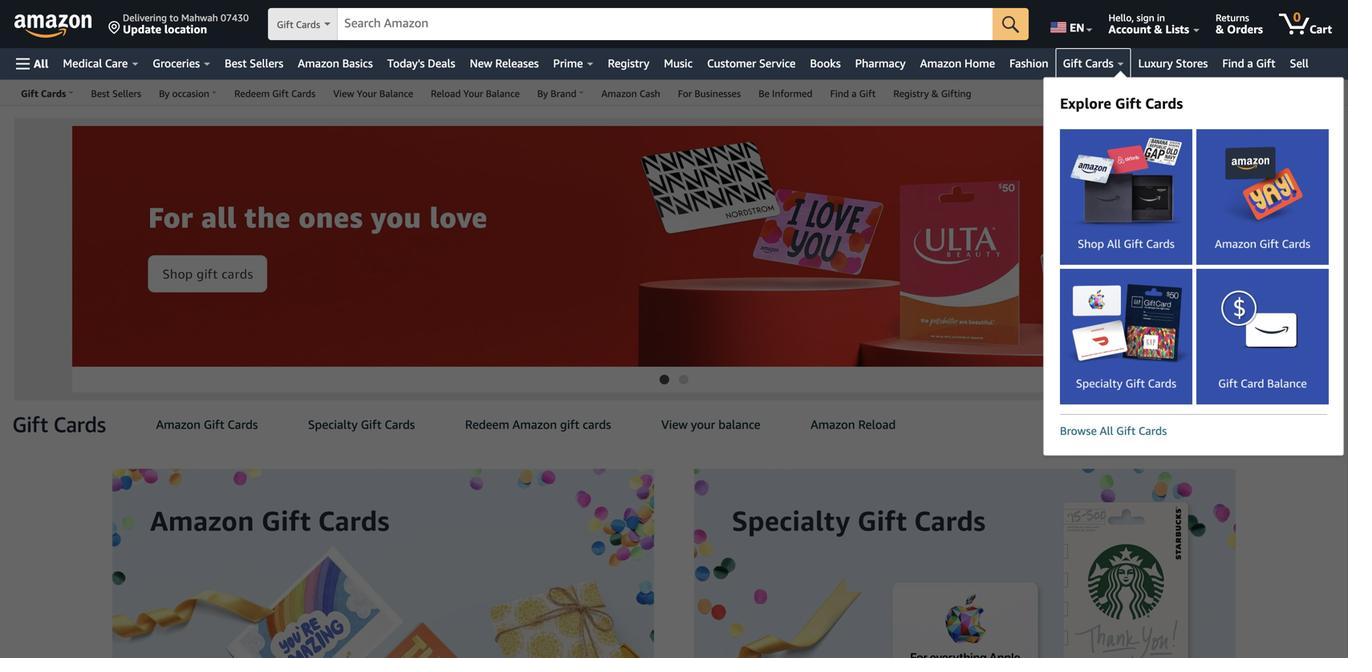 Task type: describe. For each thing, give the bounding box(es) containing it.
account & lists
[[1109, 22, 1189, 36]]

Search Amazon text field
[[338, 9, 993, 39]]

be
[[759, 88, 770, 99]]

music
[[664, 57, 693, 70]]

cards inside gift cards search field
[[296, 19, 320, 30]]

explore
[[1060, 95, 1111, 112]]

pharmacy
[[855, 57, 906, 70]]

for businesses
[[678, 88, 741, 99]]

returns
[[1216, 12, 1249, 23]]

books link
[[803, 52, 848, 75]]

1 vertical spatial specialty gift cards image
[[674, 449, 1276, 658]]

0 vertical spatial best sellers link
[[218, 52, 291, 75]]

1 horizontal spatial all
[[1100, 424, 1114, 437]]

releases
[[495, 57, 539, 70]]

1 horizontal spatial find a gift
[[1223, 57, 1276, 70]]

cards inside 'amazon gift cards' link
[[228, 417, 258, 432]]

shop all gift cards image
[[1060, 129, 1193, 265]]

to
[[169, 12, 179, 23]]

delivering to mahwah 07430 update location
[[123, 12, 249, 36]]

browse all gift cards
[[1060, 424, 1167, 437]]

prime
[[553, 57, 583, 70]]

explore gift cards
[[1060, 95, 1183, 112]]

cash
[[640, 88, 660, 99]]

specialty
[[308, 417, 358, 432]]

07430
[[221, 12, 249, 23]]

0 horizontal spatial find a gift
[[830, 88, 876, 99]]

1 horizontal spatial sellers
[[250, 57, 283, 70]]

cards inside gift cards link
[[1085, 57, 1114, 70]]

1 horizontal spatial best
[[225, 57, 247, 70]]

amazon for amazon reload
[[811, 417, 855, 432]]

specialty gift cards
[[308, 417, 415, 432]]

reload your balance
[[431, 88, 520, 99]]

home
[[965, 57, 995, 70]]

luxury stores
[[1139, 57, 1208, 70]]

redeem gift cards link
[[226, 80, 324, 105]]

browse all gift cards link
[[1060, 424, 1167, 437]]

cards
[[583, 417, 611, 432]]

groceries
[[153, 57, 200, 70]]

view your balance
[[661, 417, 761, 432]]

redeem for redeem gift cards
[[234, 88, 270, 99]]

view for view your balance
[[333, 88, 354, 99]]

0
[[1294, 9, 1301, 24]]

prime link
[[546, 52, 601, 75]]

0 horizontal spatial sellers
[[112, 88, 141, 99]]

balance
[[719, 417, 761, 432]]

Gift Cards search field
[[268, 8, 1029, 42]]

update
[[123, 22, 161, 36]]

registry & gifting
[[894, 88, 971, 99]]

0 horizontal spatial best sellers link
[[82, 80, 150, 105]]

0 vertical spatial specialty gift cards image
[[1060, 269, 1193, 404]]

mahwah
[[181, 12, 218, 23]]

none submit inside gift cards search field
[[993, 8, 1029, 40]]

gift cards link
[[1056, 48, 1131, 79]]

amazon for amazon cash
[[601, 88, 637, 99]]

care
[[105, 57, 128, 70]]

sell
[[1290, 57, 1309, 70]]

amazon basics link
[[291, 52, 380, 75]]

registry link
[[601, 52, 657, 75]]

balance for view your balance
[[379, 88, 413, 99]]

account
[[1109, 22, 1151, 36]]

new releases link
[[463, 52, 546, 75]]

amazon for amazon gift cards
[[156, 417, 201, 432]]

redeem amazon gift cards link
[[465, 400, 611, 449]]

today's deals
[[387, 57, 455, 70]]

medical care
[[63, 57, 128, 70]]

informed
[[772, 88, 813, 99]]

registry & gifting link
[[885, 80, 980, 105]]

1 horizontal spatial find
[[1223, 57, 1245, 70]]

in
[[1157, 12, 1165, 23]]

manage gift card balance image
[[1197, 269, 1329, 404]]

hello,
[[1109, 12, 1134, 23]]

gift
[[560, 417, 580, 432]]

specialty gift cards link
[[308, 400, 415, 449]]

customer service link
[[700, 52, 803, 75]]

luxury stores link
[[1131, 52, 1215, 75]]

0 horizontal spatial a
[[852, 88, 857, 99]]

redeem amazon gift cards
[[465, 417, 611, 432]]

0 horizontal spatial best sellers
[[91, 88, 141, 99]]

stores
[[1176, 57, 1208, 70]]

delivering
[[123, 12, 167, 23]]

registry for registry & gifting
[[894, 88, 929, 99]]

medical care link
[[56, 52, 145, 75]]

amazon image
[[14, 14, 92, 39]]

sign
[[1137, 12, 1155, 23]]

browse
[[1060, 424, 1097, 437]]

amazon for amazon home
[[920, 57, 962, 70]]

your
[[691, 417, 715, 432]]

view your balance
[[333, 88, 413, 99]]

for businesses link
[[669, 80, 750, 105]]



Task type: vqa. For each thing, say whether or not it's contained in the screenshot.
the rightmost (WHITE)
no



Task type: locate. For each thing, give the bounding box(es) containing it.
view inside navigation navigation
[[333, 88, 354, 99]]

0 vertical spatial reload
[[431, 88, 461, 99]]

1 horizontal spatial &
[[1154, 22, 1163, 36]]

view for view your balance
[[661, 417, 688, 432]]

medical
[[63, 57, 102, 70]]

amazon inside 'link'
[[298, 57, 339, 70]]

find a gift link
[[1215, 52, 1283, 75], [821, 80, 885, 105]]

music link
[[657, 52, 700, 75]]

0 horizontal spatial registry
[[608, 57, 650, 70]]

1 horizontal spatial your
[[463, 88, 483, 99]]

2 horizontal spatial &
[[1216, 22, 1224, 36]]

amazon reload
[[811, 417, 896, 432]]

0 vertical spatial best sellers
[[225, 57, 283, 70]]

navigation navigation
[[0, 0, 1348, 463]]

amazon
[[298, 57, 339, 70], [920, 57, 962, 70], [601, 88, 637, 99], [156, 417, 201, 432], [513, 417, 557, 432], [811, 417, 855, 432]]

location
[[164, 22, 207, 36]]

amazon cash
[[601, 88, 660, 99]]

luxury
[[1139, 57, 1173, 70]]

new
[[470, 57, 492, 70]]

your for reload
[[463, 88, 483, 99]]

all
[[34, 57, 48, 70], [1100, 424, 1114, 437]]

be informed
[[759, 88, 813, 99]]

gift inside search field
[[277, 19, 293, 30]]

1 horizontal spatial a
[[1247, 57, 1253, 70]]

& for returns
[[1216, 22, 1224, 36]]

1 vertical spatial find
[[830, 88, 849, 99]]

1 horizontal spatial gift cards
[[1063, 57, 1114, 70]]

specialty gift cards image
[[1060, 269, 1193, 404], [674, 449, 1276, 658]]

0 vertical spatial view
[[333, 88, 354, 99]]

registry inside "link"
[[894, 88, 929, 99]]

balance down new releases link
[[486, 88, 520, 99]]

0 vertical spatial amazon gift cards image
[[1197, 129, 1329, 265]]

fashion link
[[1002, 52, 1056, 75]]

gifting
[[941, 88, 971, 99]]

service
[[759, 57, 796, 70]]

redeem inside navigation navigation
[[234, 88, 270, 99]]

your inside view your balance link
[[357, 88, 377, 99]]

find a gift down orders
[[1223, 57, 1276, 70]]

1 vertical spatial a
[[852, 88, 857, 99]]

& for registry
[[932, 88, 939, 99]]

find a gift down pharmacy link
[[830, 88, 876, 99]]

best sellers down care
[[91, 88, 141, 99]]

reload inside reload your balance link
[[431, 88, 461, 99]]

0 vertical spatial find
[[1223, 57, 1245, 70]]

amazon home
[[920, 57, 995, 70]]

customer
[[707, 57, 756, 70]]

1 vertical spatial reload
[[858, 417, 896, 432]]

best sellers link up redeem gift cards link
[[218, 52, 291, 75]]

1 vertical spatial best
[[91, 88, 110, 99]]

find a gift
[[1223, 57, 1276, 70], [830, 88, 876, 99]]

view
[[333, 88, 354, 99], [661, 417, 688, 432]]

view left the your
[[661, 417, 688, 432]]

a down orders
[[1247, 57, 1253, 70]]

new releases
[[470, 57, 539, 70]]

view your balance link
[[661, 400, 761, 449]]

registry for registry
[[608, 57, 650, 70]]

amazon gift cards
[[156, 417, 258, 432]]

gift cards image
[[6, 414, 106, 438]]

1 vertical spatial registry
[[894, 88, 929, 99]]

deals
[[428, 57, 455, 70]]

0 vertical spatial all
[[34, 57, 48, 70]]

0 horizontal spatial view
[[333, 88, 354, 99]]

find
[[1223, 57, 1245, 70], [830, 88, 849, 99]]

all down amazon image
[[34, 57, 48, 70]]

today's deals link
[[380, 52, 463, 75]]

all right browse on the bottom
[[1100, 424, 1114, 437]]

0 vertical spatial find a gift link
[[1215, 52, 1283, 75]]

1 vertical spatial find a gift
[[830, 88, 876, 99]]

0 horizontal spatial find
[[830, 88, 849, 99]]

2 your from the left
[[463, 88, 483, 99]]

0 horizontal spatial best
[[91, 88, 110, 99]]

0 horizontal spatial amazon gift cards image
[[72, 449, 674, 658]]

groceries link
[[145, 52, 218, 75]]

& left lists at the right top of the page
[[1154, 22, 1163, 36]]

0 vertical spatial gift cards
[[277, 19, 320, 30]]

a
[[1247, 57, 1253, 70], [852, 88, 857, 99]]

fashion
[[1010, 57, 1049, 70]]

amazon for amazon basics
[[298, 57, 339, 70]]

cart
[[1310, 22, 1332, 36]]

& left orders
[[1216, 22, 1224, 36]]

en link
[[1041, 4, 1100, 44]]

cards
[[296, 19, 320, 30], [1085, 57, 1114, 70], [291, 88, 316, 99], [1145, 95, 1183, 112], [228, 417, 258, 432], [385, 417, 415, 432], [1139, 424, 1167, 437]]

1 horizontal spatial best sellers link
[[218, 52, 291, 75]]

0 vertical spatial redeem
[[234, 88, 270, 99]]

amazon home link
[[913, 52, 1002, 75]]

hello, sign in
[[1109, 12, 1165, 23]]

1 horizontal spatial redeem
[[465, 417, 509, 432]]

find down orders
[[1223, 57, 1245, 70]]

0 horizontal spatial find a gift link
[[821, 80, 885, 105]]

basics
[[342, 57, 373, 70]]

1 horizontal spatial reload
[[858, 417, 896, 432]]

find down books link
[[830, 88, 849, 99]]

all inside button
[[34, 57, 48, 70]]

1 horizontal spatial registry
[[894, 88, 929, 99]]

amazon gift cards image
[[1197, 129, 1329, 265], [72, 449, 674, 658]]

1 vertical spatial sellers
[[112, 88, 141, 99]]

your down basics
[[357, 88, 377, 99]]

1 your from the left
[[357, 88, 377, 99]]

gift
[[277, 19, 293, 30], [1063, 57, 1082, 70], [1256, 57, 1276, 70], [272, 88, 289, 99], [859, 88, 876, 99], [1115, 95, 1141, 112], [204, 417, 224, 432], [361, 417, 382, 432], [1116, 424, 1136, 437]]

None submit
[[993, 8, 1029, 40]]

gift cards
[[277, 19, 320, 30], [1063, 57, 1114, 70]]

best
[[225, 57, 247, 70], [91, 88, 110, 99]]

& inside "link"
[[932, 88, 939, 99]]

balance down today's
[[379, 88, 413, 99]]

redeem for redeem amazon gift cards
[[465, 417, 509, 432]]

cards inside redeem gift cards link
[[291, 88, 316, 99]]

amazon reload link
[[811, 400, 896, 449]]

for
[[678, 88, 692, 99]]

& inside returns & orders
[[1216, 22, 1224, 36]]

today's
[[387, 57, 425, 70]]

2 balance from the left
[[486, 88, 520, 99]]

en
[[1070, 21, 1085, 34]]

best down medical care link
[[91, 88, 110, 99]]

0 vertical spatial best
[[225, 57, 247, 70]]

1 vertical spatial best sellers link
[[82, 80, 150, 105]]

1 horizontal spatial amazon gift cards image
[[1197, 129, 1329, 265]]

businesses
[[695, 88, 741, 99]]

registry
[[608, 57, 650, 70], [894, 88, 929, 99]]

0 horizontal spatial reload
[[431, 88, 461, 99]]

1 vertical spatial find a gift link
[[821, 80, 885, 105]]

view down amazon basics 'link'
[[333, 88, 354, 99]]

1 horizontal spatial find a gift link
[[1215, 52, 1283, 75]]

amazon cash link
[[593, 80, 669, 105]]

1 horizontal spatial best sellers
[[225, 57, 283, 70]]

0 vertical spatial sellers
[[250, 57, 283, 70]]

find a gift link down pharmacy link
[[821, 80, 885, 105]]

0 horizontal spatial &
[[932, 88, 939, 99]]

0 vertical spatial a
[[1247, 57, 1253, 70]]

1 vertical spatial redeem
[[465, 417, 509, 432]]

0 horizontal spatial all
[[34, 57, 48, 70]]

1 vertical spatial best sellers
[[91, 88, 141, 99]]

gift cards up amazon basics
[[277, 19, 320, 30]]

1 vertical spatial all
[[1100, 424, 1114, 437]]

& left the gifting
[[932, 88, 939, 99]]

sellers
[[250, 57, 283, 70], [112, 88, 141, 99]]

best sellers link down care
[[82, 80, 150, 105]]

reload inside amazon reload link
[[858, 417, 896, 432]]

& for account
[[1154, 22, 1163, 36]]

0 horizontal spatial redeem
[[234, 88, 270, 99]]

lists
[[1166, 22, 1189, 36]]

amazon basics
[[298, 57, 373, 70]]

best sellers
[[225, 57, 283, 70], [91, 88, 141, 99]]

returns & orders
[[1216, 12, 1263, 36]]

sellers down care
[[112, 88, 141, 99]]

best sellers up redeem gift cards link
[[225, 57, 283, 70]]

all button
[[9, 48, 56, 79]]

your down new
[[463, 88, 483, 99]]

1 vertical spatial gift cards
[[1063, 57, 1114, 70]]

0 horizontal spatial gift cards
[[277, 19, 320, 30]]

1 horizontal spatial balance
[[486, 88, 520, 99]]

gift cards down en
[[1063, 57, 1114, 70]]

0 vertical spatial registry
[[608, 57, 650, 70]]

pharmacy link
[[848, 52, 913, 75]]

amazon gift cards link
[[156, 400, 258, 449]]

balance for reload your balance
[[486, 88, 520, 99]]

sell link
[[1283, 52, 1316, 75]]

be informed link
[[750, 80, 821, 105]]

0 vertical spatial find a gift
[[1223, 57, 1276, 70]]

find a gift link down orders
[[1215, 52, 1283, 75]]

registry down pharmacy link
[[894, 88, 929, 99]]

your for view
[[357, 88, 377, 99]]

0 horizontal spatial your
[[357, 88, 377, 99]]

customer service
[[707, 57, 796, 70]]

reload
[[431, 88, 461, 99], [858, 417, 896, 432]]

1 vertical spatial amazon gift cards image
[[72, 449, 674, 658]]

best sellers link
[[218, 52, 291, 75], [82, 80, 150, 105]]

1 vertical spatial view
[[661, 417, 688, 432]]

reload your balance link
[[422, 80, 529, 105]]

a down pharmacy link
[[852, 88, 857, 99]]

your inside reload your balance link
[[463, 88, 483, 99]]

gift cards inside search field
[[277, 19, 320, 30]]

registry up amazon cash link
[[608, 57, 650, 70]]

0 horizontal spatial balance
[[379, 88, 413, 99]]

books
[[810, 57, 841, 70]]

redeem gift cards
[[234, 88, 316, 99]]

&
[[1154, 22, 1163, 36], [1216, 22, 1224, 36], [932, 88, 939, 99]]

view your balance link
[[324, 80, 422, 105]]

cards inside specialty gift cards link
[[385, 417, 415, 432]]

best down 07430
[[225, 57, 247, 70]]

1 horizontal spatial view
[[661, 417, 688, 432]]

1 balance from the left
[[379, 88, 413, 99]]

sellers up redeem gift cards link
[[250, 57, 283, 70]]



